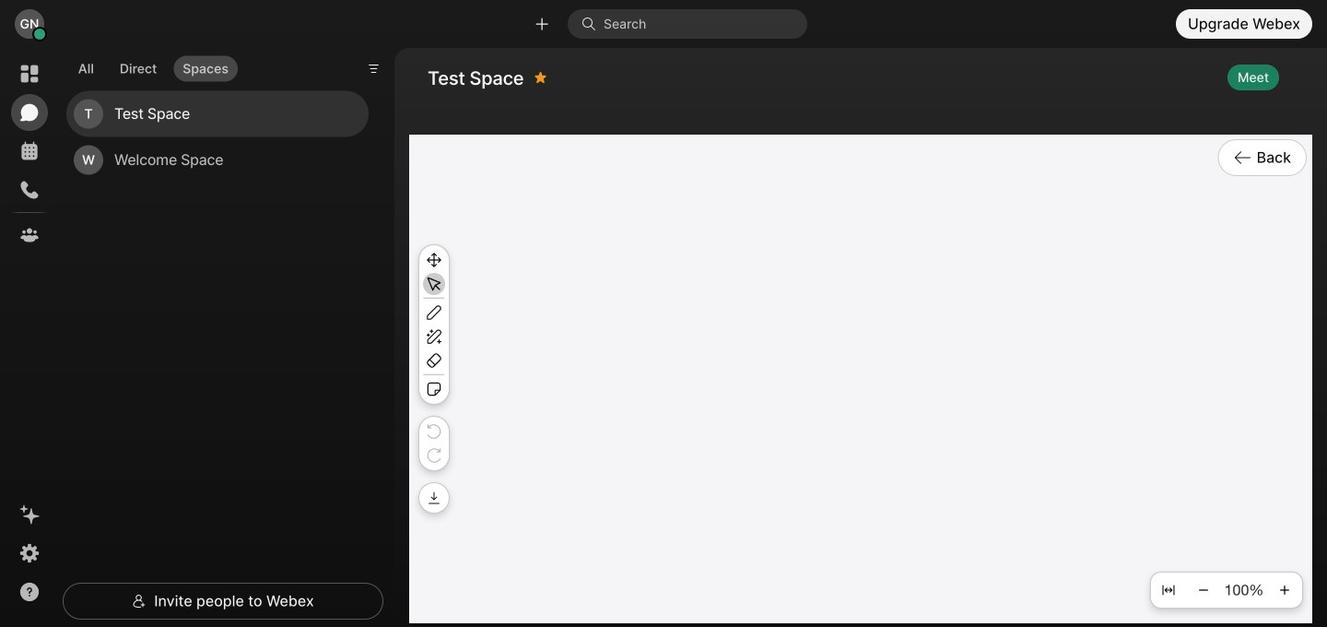 Task type: describe. For each thing, give the bounding box(es) containing it.
test space list item
[[66, 91, 369, 137]]

welcome space list item
[[66, 137, 369, 183]]



Task type: locate. For each thing, give the bounding box(es) containing it.
webex tab list
[[11, 55, 48, 254]]

navigation
[[0, 48, 59, 627]]

tab list
[[65, 45, 242, 87]]



Task type: vqa. For each thing, say whether or not it's contained in the screenshot.
1st General LIST ITEM from the bottom
no



